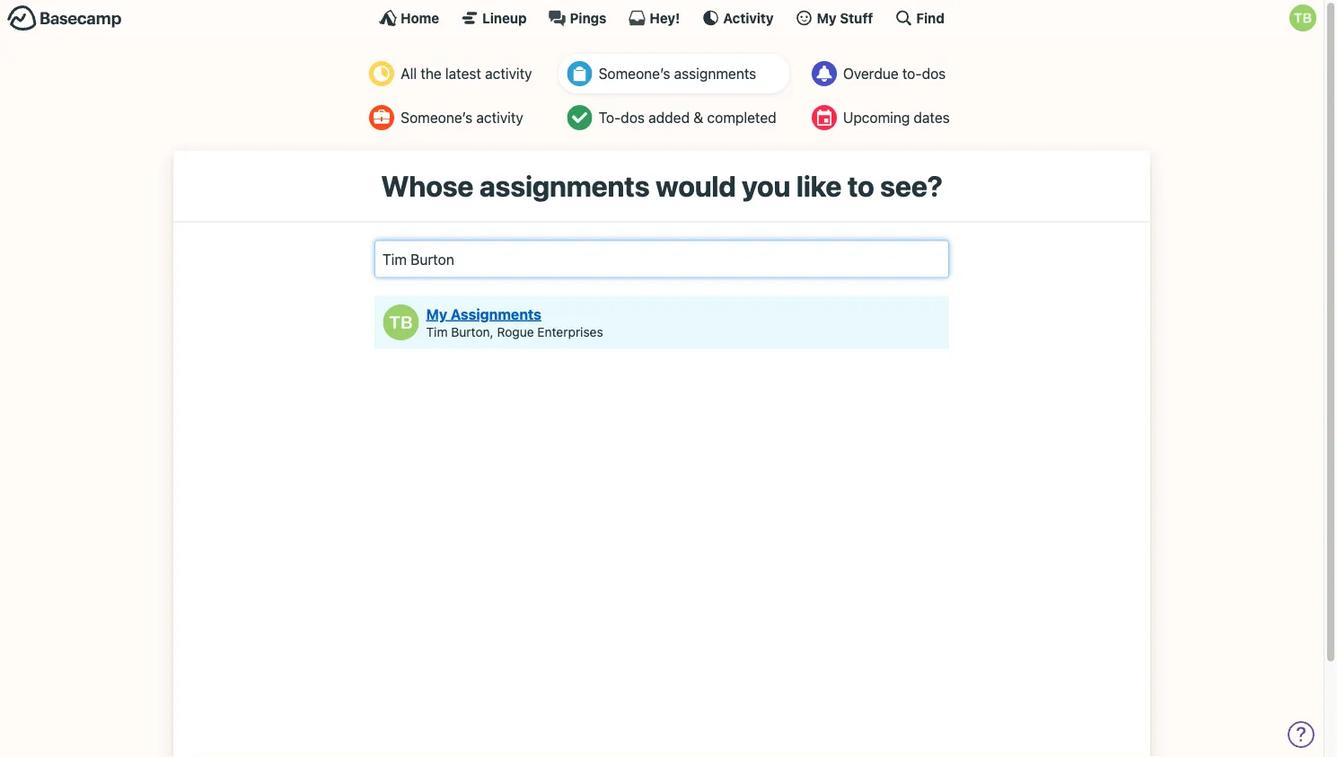 Task type: vqa. For each thing, say whether or not it's contained in the screenshot.
Tim
yes



Task type: describe. For each thing, give the bounding box(es) containing it.
rogue
[[497, 324, 534, 339]]

lineup
[[482, 10, 527, 26]]

my assignments tim burton,        rogue enterprises
[[426, 305, 603, 339]]

activity link
[[702, 9, 774, 27]]

latest
[[445, 65, 481, 82]]

to-
[[902, 65, 922, 82]]

to-
[[599, 109, 621, 126]]

dos inside to-dos added & completed link
[[621, 109, 645, 126]]

whose
[[381, 169, 474, 203]]

all the latest activity link
[[360, 54, 546, 93]]

overdue to-dos
[[843, 65, 946, 82]]

&
[[694, 109, 704, 126]]

home
[[401, 10, 439, 26]]

lineup link
[[461, 9, 527, 27]]

activity report image
[[369, 61, 394, 86]]

pings button
[[548, 9, 607, 27]]

activity
[[723, 10, 774, 26]]

someone's assignments
[[599, 65, 756, 82]]

my stuff button
[[795, 9, 873, 27]]

enterprises
[[537, 324, 603, 339]]

all the latest activity
[[401, 65, 532, 82]]

someone's activity
[[401, 109, 523, 126]]

burton,
[[451, 324, 494, 339]]

schedule image
[[812, 105, 837, 130]]

the
[[421, 65, 442, 82]]

dates
[[914, 109, 950, 126]]

tim burton image
[[1290, 4, 1317, 31]]

like
[[796, 169, 842, 203]]

person report image
[[369, 105, 394, 130]]

see?
[[880, 169, 943, 203]]

someone's for someone's assignments
[[599, 65, 671, 82]]

home link
[[379, 9, 439, 27]]

whose assignments would you like to see?
[[381, 169, 943, 203]]

all
[[401, 65, 417, 82]]

overdue to-dos link
[[803, 54, 963, 93]]

Jump to a person… text field
[[375, 240, 949, 278]]

added
[[649, 109, 690, 126]]

tim
[[426, 324, 448, 339]]

assignments for someone's
[[674, 65, 756, 82]]

stuff
[[840, 10, 873, 26]]

reports image
[[812, 61, 837, 86]]

main element
[[0, 0, 1324, 35]]



Task type: locate. For each thing, give the bounding box(es) containing it.
assignments up &
[[674, 65, 756, 82]]

hey! button
[[628, 9, 680, 27]]

would
[[656, 169, 736, 203]]

assignments
[[674, 65, 756, 82], [479, 169, 650, 203]]

find
[[916, 10, 945, 26]]

dos up dates
[[922, 65, 946, 82]]

dos inside overdue to-dos link
[[922, 65, 946, 82]]

dos left added
[[621, 109, 645, 126]]

1 horizontal spatial someone's
[[599, 65, 671, 82]]

0 horizontal spatial someone's
[[401, 109, 473, 126]]

upcoming
[[843, 109, 910, 126]]

activity
[[485, 65, 532, 82], [476, 109, 523, 126]]

0 vertical spatial assignments
[[674, 65, 756, 82]]

my inside my assignments tim burton,        rogue enterprises
[[426, 305, 447, 322]]

upcoming dates link
[[803, 98, 963, 137]]

dos
[[922, 65, 946, 82], [621, 109, 645, 126]]

tim burton, rogue enterprises image
[[383, 304, 419, 340]]

1 horizontal spatial assignments
[[674, 65, 756, 82]]

1 vertical spatial dos
[[621, 109, 645, 126]]

assignment image
[[567, 61, 592, 86]]

assignments for whose
[[479, 169, 650, 203]]

activity down 'all the latest activity' at the top of the page
[[476, 109, 523, 126]]

someone's for someone's activity
[[401, 109, 473, 126]]

you
[[742, 169, 791, 203]]

switch accounts image
[[7, 4, 122, 32]]

someone's down the
[[401, 109, 473, 126]]

0 vertical spatial dos
[[922, 65, 946, 82]]

someone's activity link
[[360, 98, 546, 137]]

1 vertical spatial someone's
[[401, 109, 473, 126]]

0 vertical spatial activity
[[485, 65, 532, 82]]

my inside popup button
[[817, 10, 837, 26]]

to
[[848, 169, 874, 203]]

completed
[[707, 109, 777, 126]]

0 horizontal spatial assignments
[[479, 169, 650, 203]]

to-dos added & completed
[[599, 109, 777, 126]]

1 vertical spatial assignments
[[479, 169, 650, 203]]

find button
[[895, 9, 945, 27]]

pings
[[570, 10, 607, 26]]

overdue
[[843, 65, 899, 82]]

someone's assignments link
[[558, 54, 790, 93]]

todo image
[[567, 105, 592, 130]]

0 vertical spatial my
[[817, 10, 837, 26]]

activity right latest
[[485, 65, 532, 82]]

hey!
[[650, 10, 680, 26]]

to-dos added & completed link
[[558, 98, 790, 137]]

assignments inside someone's assignments link
[[674, 65, 756, 82]]

my
[[817, 10, 837, 26], [426, 305, 447, 322]]

my left stuff
[[817, 10, 837, 26]]

upcoming dates
[[843, 109, 950, 126]]

my for assignments
[[426, 305, 447, 322]]

someone's
[[599, 65, 671, 82], [401, 109, 473, 126]]

my for stuff
[[817, 10, 837, 26]]

0 vertical spatial someone's
[[599, 65, 671, 82]]

0 horizontal spatial my
[[426, 305, 447, 322]]

assignments
[[451, 305, 542, 322]]

1 horizontal spatial my
[[817, 10, 837, 26]]

0 horizontal spatial dos
[[621, 109, 645, 126]]

1 vertical spatial my
[[426, 305, 447, 322]]

my assignments list box
[[375, 296, 949, 349]]

my stuff
[[817, 10, 873, 26]]

1 horizontal spatial dos
[[922, 65, 946, 82]]

my up tim
[[426, 305, 447, 322]]

someone's up to-
[[599, 65, 671, 82]]

assignments down the todo icon
[[479, 169, 650, 203]]

1 vertical spatial activity
[[476, 109, 523, 126]]



